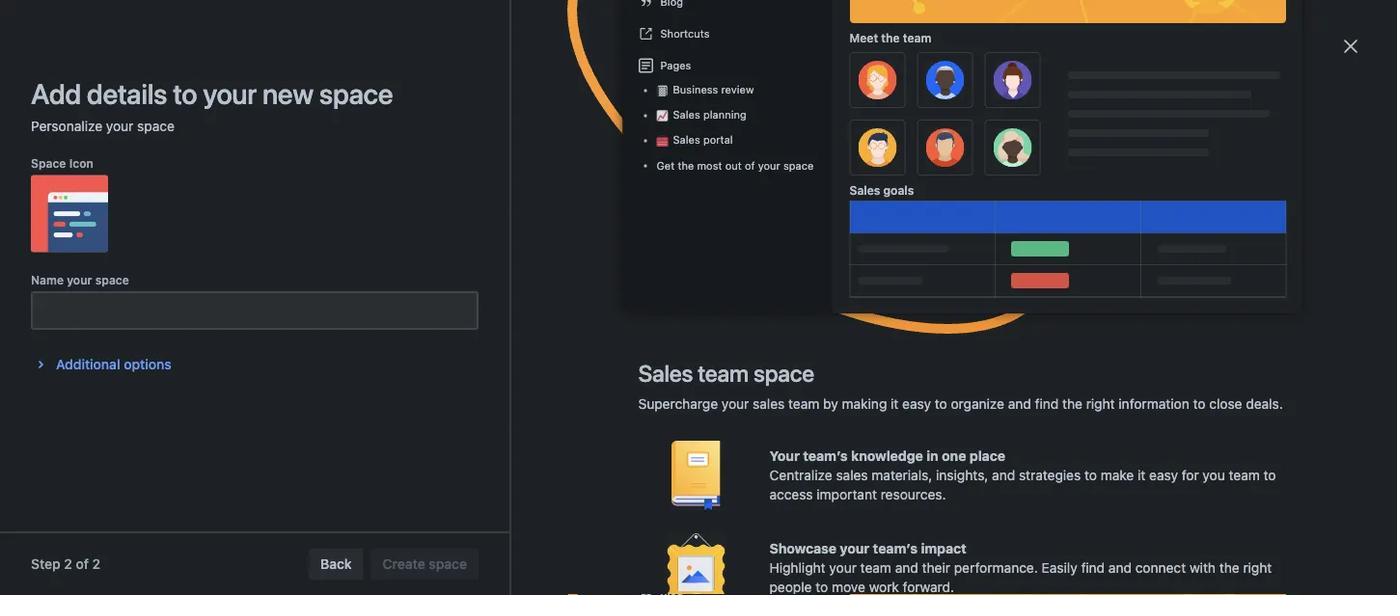 Task type: locate. For each thing, give the bounding box(es) containing it.
of right step
[[76, 557, 89, 573]]

1 vertical spatial 19,
[[1138, 306, 1154, 320]]

back button
[[309, 549, 364, 580]]

templates link
[[534, 42, 612, 73]]

with
[[1190, 560, 1216, 576]]

3 you from the top
[[1029, 306, 1049, 320]]

sales left goals
[[850, 183, 881, 197]]

team's up centralize
[[804, 448, 848, 464]]

1 horizontal spatial find
[[1082, 560, 1106, 576]]

sales
[[673, 109, 701, 121], [673, 134, 701, 146], [850, 183, 881, 197], [639, 360, 693, 387]]

back
[[321, 557, 352, 573]]

drafts up tasks
[[73, 229, 112, 245]]

materials,
[[872, 468, 933, 484]]

2 vertical spatial you
[[1029, 306, 1049, 320]]

2 horizontal spatial of
[[797, 7, 810, 23]]

your
[[203, 77, 257, 110], [106, 118, 134, 134], [759, 160, 781, 172], [67, 273, 92, 287], [722, 396, 750, 412], [840, 541, 870, 557], [830, 560, 857, 576]]

space right new
[[319, 77, 393, 110]]

team up work
[[861, 560, 892, 576]]

icon
[[69, 157, 93, 170]]

0 horizontal spatial find
[[1036, 396, 1059, 412]]

0 horizontal spatial 2
[[64, 557, 72, 573]]

space up the your
[[754, 360, 815, 387]]

1 vertical spatial of
[[745, 160, 755, 172]]

make
[[1101, 468, 1135, 484]]

it inside 'your team's knowledge in one place centralize sales materials, insights, and strategies to make it easy for you team to access important resources.'
[[1138, 468, 1146, 484]]

2 vertical spatial of
[[76, 557, 89, 573]]

banner
[[0, 30, 1398, 85]]

deals.
[[1247, 396, 1284, 412]]

set page and space permissions. try it in a 14-day trial of confluence standard.
[[445, 7, 953, 23]]

showcase your team's impact highlight your team and their performance. easily find and connect with the right people to move work forward.
[[770, 541, 1273, 596]]

team up supercharge
[[698, 360, 749, 387]]

team's up work
[[873, 541, 918, 557]]

tasks
[[73, 264, 109, 280]]

2 horizontal spatial it
[[1138, 468, 1146, 484]]

find right organize
[[1036, 396, 1059, 412]]

1 horizontal spatial sales
[[837, 468, 869, 484]]

1 vertical spatial edited
[[1052, 266, 1087, 280]]

team
[[903, 31, 932, 44], [698, 360, 749, 387], [789, 396, 820, 412], [1230, 468, 1261, 484], [861, 560, 892, 576]]

1 horizontal spatial right
[[1244, 560, 1273, 576]]

for
[[1182, 468, 1200, 484]]

1 vertical spatial sales
[[837, 468, 869, 484]]

right inside showcase your team's impact highlight your team and their performance. easily find and connect with the right people to move work forward.
[[1244, 560, 1273, 576]]

additional
[[56, 357, 120, 373]]

1 vertical spatial you
[[1029, 266, 1049, 280]]

0 horizontal spatial people
[[677, 49, 721, 65]]

0 vertical spatial edited
[[1052, 227, 1087, 240]]

0 vertical spatial right
[[1087, 396, 1116, 412]]

easy right making
[[903, 396, 932, 412]]

1 horizontal spatial team's
[[873, 541, 918, 557]]

0 horizontal spatial easy
[[903, 396, 932, 412]]

of right trial
[[797, 7, 810, 23]]

performance.
[[955, 560, 1039, 576]]

right
[[1087, 396, 1116, 412], [1244, 560, 1273, 576]]

1 vertical spatial team's
[[873, 541, 918, 557]]

team right you
[[1230, 468, 1261, 484]]

bob
[[784, 227, 806, 241], [784, 267, 806, 280], [784, 306, 806, 320], [73, 361, 98, 377]]

10
[[1090, 227, 1103, 240]]

find
[[1036, 396, 1059, 412], [1082, 560, 1106, 576]]

you
[[1203, 468, 1226, 484]]

the inside sales team space supercharge your sales team by making it easy to organize and find the right information to close deals.
[[1063, 396, 1083, 412]]

0 horizontal spatial right
[[1087, 396, 1116, 412]]

easy left for
[[1150, 468, 1179, 484]]

business
[[673, 84, 719, 96]]

drafts link
[[31, 220, 263, 255]]

2 vertical spatial edited
[[1052, 306, 1087, 320]]

1 you from the top
[[1029, 227, 1049, 240]]

invite people
[[639, 49, 721, 65]]

of
[[797, 7, 810, 23], [745, 160, 755, 172], [76, 557, 89, 573]]

find right "easily"
[[1082, 560, 1106, 576]]

the inside showcase your team's impact highlight your team and their performance. easily find and connect with the right people to move work forward.
[[1220, 560, 1240, 576]]

1 horizontal spatial in
[[927, 448, 939, 464]]

right inside sales team space supercharge your sales team by making it easy to organize and find the right information to close deals.
[[1087, 396, 1116, 412]]

:notebook: image
[[657, 85, 669, 97]]

team's
[[804, 448, 848, 464], [873, 541, 918, 557]]

sales inside 'your team's knowledge in one place centralize sales materials, insights, and strategies to make it easy for you team to access important resources.'
[[837, 468, 869, 484]]

19,
[[1138, 266, 1154, 280], [1138, 306, 1154, 320]]

october
[[1090, 266, 1135, 280], [1090, 306, 1135, 320]]

bob builder link
[[784, 227, 847, 241], [784, 267, 847, 280], [784, 306, 847, 320], [31, 351, 263, 386]]

0 vertical spatial you
[[1029, 227, 1049, 240]]

0 vertical spatial october
[[1090, 266, 1135, 280]]

team inside 'your team's knowledge in one place centralize sales materials, insights, and strategies to make it easy for you team to access important resources.'
[[1230, 468, 1261, 484]]

you edited 10 minutes ago
[[1029, 227, 1173, 240]]

to up overview link
[[173, 77, 197, 110]]

to left "move"
[[816, 580, 829, 596]]

0 horizontal spatial of
[[76, 557, 89, 573]]

right for team's
[[1244, 560, 1273, 576]]

0 vertical spatial 2023
[[1157, 266, 1185, 280]]

0 horizontal spatial team's
[[804, 448, 848, 464]]

space down drafts link
[[95, 273, 129, 287]]

showcase
[[770, 541, 837, 557]]

1 vertical spatial right
[[1244, 560, 1273, 576]]

to
[[173, 77, 197, 110], [935, 396, 948, 412], [1194, 396, 1206, 412], [1085, 468, 1098, 484], [1264, 468, 1277, 484], [816, 580, 829, 596]]

sales right :toolbox: icon
[[673, 134, 701, 146]]

team's inside 'your team's knowledge in one place centralize sales materials, insights, and strategies to make it easy for you team to access important resources.'
[[804, 448, 848, 464]]

in left a
[[695, 7, 707, 23]]

sales up supercharge
[[639, 360, 693, 387]]

you
[[1029, 227, 1049, 240], [1029, 266, 1049, 280], [1029, 306, 1049, 320]]

0 horizontal spatial in
[[695, 7, 707, 23]]

the right with
[[1220, 560, 1240, 576]]

0 horizontal spatial drafts
[[73, 229, 112, 245]]

making
[[842, 396, 888, 412]]

work
[[870, 580, 900, 596]]

1 19, from the top
[[1138, 266, 1154, 280]]

close image
[[1340, 35, 1363, 58]]

people
[[677, 49, 721, 65], [770, 580, 812, 596]]

sales for team
[[639, 360, 693, 387]]

0 vertical spatial you edited october 19, 2023
[[1029, 266, 1185, 280]]

and down place
[[993, 468, 1016, 484]]

sales up the your
[[753, 396, 785, 412]]

1 horizontal spatial drafts
[[293, 119, 340, 133]]

sales up important
[[837, 468, 869, 484]]

2 vertical spatial it
[[1138, 468, 1146, 484]]

you edited october 19, 2023
[[1029, 266, 1185, 280], [1029, 306, 1185, 320]]

bob builder
[[784, 227, 847, 241], [784, 267, 847, 280], [784, 306, 847, 320], [73, 361, 145, 377]]

1 vertical spatial easy
[[1150, 468, 1179, 484]]

0 vertical spatial team's
[[804, 448, 848, 464]]

0 vertical spatial 19,
[[1138, 266, 1154, 280]]

1 horizontal spatial of
[[745, 160, 755, 172]]

of right out
[[745, 160, 755, 172]]

create a space image
[[232, 321, 255, 344]]

1 october from the top
[[1090, 266, 1135, 280]]

the right meet
[[882, 31, 900, 44]]

0
[[122, 265, 129, 279]]

set
[[445, 7, 466, 23]]

0 vertical spatial it
[[683, 7, 692, 23]]

find inside sales team space supercharge your sales team by making it easy to organize and find the right information to close deals.
[[1036, 396, 1059, 412]]

portal
[[704, 134, 733, 146]]

1 vertical spatial you edited october 19, 2023
[[1029, 306, 1185, 320]]

search image
[[1039, 50, 1054, 65]]

review
[[722, 84, 754, 96]]

sales goals
[[850, 183, 915, 197]]

people down shortcuts
[[677, 49, 721, 65]]

your team's knowledge in one place centralize sales materials, insights, and strategies to make it easy for you team to access important resources.
[[770, 448, 1277, 503]]

drafts down new
[[293, 119, 340, 133]]

group
[[31, 116, 263, 290]]

right right with
[[1244, 560, 1273, 576]]

easily
[[1042, 560, 1078, 576]]

1 vertical spatial it
[[891, 396, 899, 412]]

it right making
[[891, 396, 899, 412]]

add details to your new space personalize your space
[[31, 77, 393, 134]]

to inside showcase your team's impact highlight your team and their performance. easily find and connect with the right people to move work forward.
[[816, 580, 829, 596]]

forward.
[[903, 580, 955, 596]]

right left information
[[1087, 396, 1116, 412]]

it
[[683, 7, 692, 23], [891, 396, 899, 412], [1138, 468, 1146, 484]]

out
[[726, 160, 742, 172]]

0 vertical spatial people
[[677, 49, 721, 65]]

1 horizontal spatial people
[[770, 580, 812, 596]]

starred link
[[31, 185, 263, 220]]

0 horizontal spatial sales
[[753, 396, 785, 412]]

people down highlight
[[770, 580, 812, 596]]

personalize
[[31, 118, 102, 134]]

2023
[[1157, 266, 1185, 280], [1157, 306, 1185, 320]]

1 vertical spatial people
[[770, 580, 812, 596]]

and up forward.
[[896, 560, 919, 576]]

0 vertical spatial find
[[1036, 396, 1059, 412]]

your
[[770, 448, 800, 464]]

details
[[87, 77, 167, 110]]

it right make
[[1138, 468, 1146, 484]]

standard.
[[890, 7, 953, 23]]

goals
[[884, 183, 915, 197]]

it right try
[[683, 7, 692, 23]]

shortcuts
[[661, 27, 710, 40]]

name your space
[[31, 273, 129, 287]]

1 horizontal spatial 2
[[92, 557, 100, 573]]

in left 'one'
[[927, 448, 939, 464]]

1 horizontal spatial it
[[891, 396, 899, 412]]

1 vertical spatial drafts
[[73, 229, 112, 245]]

pages
[[661, 59, 692, 72]]

to right you
[[1264, 468, 1277, 484]]

and right organize
[[1009, 396, 1032, 412]]

sales right :chart_with_upwards_trend: icon
[[673, 109, 701, 121]]

2
[[64, 557, 72, 573], [92, 557, 100, 573]]

0 vertical spatial easy
[[903, 396, 932, 412]]

1 vertical spatial 2023
[[1157, 306, 1185, 320]]

1 vertical spatial in
[[927, 448, 939, 464]]

organize
[[951, 396, 1005, 412]]

2 19, from the top
[[1138, 306, 1154, 320]]

space inside sales team space supercharge your sales team by making it easy to organize and find the right information to close deals.
[[754, 360, 815, 387]]

sales inside sales team space supercharge your sales team by making it easy to organize and find the right information to close deals.
[[639, 360, 693, 387]]

find inside showcase your team's impact highlight your team and their performance. easily find and connect with the right people to move work forward.
[[1082, 560, 1106, 576]]

0 vertical spatial of
[[797, 7, 810, 23]]

the up strategies
[[1063, 396, 1083, 412]]

1 horizontal spatial easy
[[1150, 468, 1179, 484]]

the right get
[[678, 160, 694, 172]]

1 vertical spatial october
[[1090, 306, 1135, 320]]

1 edited from the top
[[1052, 227, 1087, 240]]

0 vertical spatial sales
[[753, 396, 785, 412]]

1 vertical spatial find
[[1082, 560, 1106, 576]]

0 vertical spatial in
[[695, 7, 707, 23]]

connect
[[1136, 560, 1187, 576]]

3 edited from the top
[[1052, 306, 1087, 320]]

it inside sales team space supercharge your sales team by making it easy to organize and find the right information to close deals.
[[891, 396, 899, 412]]

and right page
[[505, 7, 529, 23]]

overview
[[73, 125, 131, 141]]



Task type: vqa. For each thing, say whether or not it's contained in the screenshot.
second UNASSIGNED icon from the top of the page
no



Task type: describe. For each thing, give the bounding box(es) containing it.
a
[[710, 7, 718, 23]]

centralize
[[770, 468, 833, 484]]

important
[[817, 487, 878, 503]]

highlight
[[770, 560, 826, 576]]

:toolbox: image
[[657, 135, 669, 147]]

one
[[942, 448, 967, 464]]

0 horizontal spatial it
[[683, 7, 692, 23]]

supercharge
[[639, 396, 718, 412]]

apps
[[476, 49, 509, 65]]

recent
[[73, 160, 117, 176]]

sales for goals
[[850, 183, 881, 197]]

1 you edited october 19, 2023 from the top
[[1029, 266, 1185, 280]]

most
[[697, 160, 723, 172]]

to left organize
[[935, 396, 948, 412]]

add details to your new space dialog
[[0, 0, 1398, 596]]

permissions.
[[574, 7, 656, 23]]

space right out
[[784, 160, 814, 172]]

overview link
[[31, 116, 263, 151]]

access
[[770, 487, 813, 503]]

new
[[263, 77, 314, 110]]

2 2 from the left
[[92, 557, 100, 573]]

to inside add details to your new space personalize your space
[[173, 77, 197, 110]]

sales inside sales team space supercharge your sales team by making it easy to organize and find the right information to close deals.
[[753, 396, 785, 412]]

people inside button
[[677, 49, 721, 65]]

invite people button
[[627, 42, 733, 73]]

space up recent link
[[137, 118, 175, 134]]

2 you from the top
[[1029, 266, 1049, 280]]

name
[[31, 273, 64, 287]]

team left by
[[789, 396, 820, 412]]

:chart_with_upwards_trend: image
[[657, 110, 669, 122]]

meet the team
[[850, 31, 932, 44]]

Search field
[[1031, 42, 1224, 73]]

2 edited from the top
[[1052, 266, 1087, 280]]

space up templates
[[533, 7, 571, 23]]

planning
[[704, 109, 747, 121]]

get
[[657, 160, 675, 172]]

additional options
[[56, 357, 172, 373]]

spaces
[[42, 326, 86, 338]]

impact
[[921, 541, 967, 557]]

to left make
[[1085, 468, 1098, 484]]

resources.
[[881, 487, 947, 503]]

:toolbox: image
[[657, 135, 669, 147]]

team's inside showcase your team's impact highlight your team and their performance. easily find and connect with the right people to move work forward.
[[873, 541, 918, 557]]

insights,
[[937, 468, 989, 484]]

sales team space supercharge your sales team by making it easy to organize and find the right information to close deals.
[[639, 360, 1284, 412]]

2 2023 from the top
[[1157, 306, 1185, 320]]

team inside showcase your team's impact highlight your team and their performance. easily find and connect with the right people to move work forward.
[[861, 560, 892, 576]]

and inside sales team space supercharge your sales team by making it easy to organize and find the right information to close deals.
[[1009, 396, 1032, 412]]

and inside 'your team's knowledge in one place centralize sales materials, insights, and strategies to make it easy for you team to access important resources.'
[[993, 468, 1016, 484]]

day
[[743, 7, 766, 23]]

information
[[1119, 396, 1190, 412]]

14-
[[721, 7, 743, 23]]

group containing overview
[[31, 116, 263, 290]]

templates
[[540, 49, 606, 65]]

banner containing apps
[[0, 30, 1398, 85]]

cards image
[[1290, 150, 1313, 173]]

:notebook: image
[[657, 85, 669, 97]]

apps button
[[471, 42, 529, 73]]

1 2 from the left
[[64, 557, 72, 573]]

page
[[470, 7, 502, 23]]

trial
[[769, 7, 794, 23]]

by
[[824, 396, 839, 412]]

and left connect
[[1109, 560, 1132, 576]]

options
[[124, 357, 172, 373]]

:chart_with_upwards_trend: image
[[657, 110, 669, 122]]

ago
[[1152, 227, 1173, 240]]

confluence
[[814, 7, 887, 23]]

2 you edited october 19, 2023 from the top
[[1029, 306, 1185, 320]]

space
[[31, 157, 66, 170]]

your inside sales team space supercharge your sales team by making it easy to organize and find the right information to close deals.
[[722, 396, 750, 412]]

step 2 of 2
[[31, 557, 100, 573]]

people inside showcase your team's impact highlight your team and their performance. easily find and connect with the right people to move work forward.
[[770, 580, 812, 596]]

meet
[[850, 31, 879, 44]]

space icon
[[31, 157, 93, 170]]

place
[[970, 448, 1006, 464]]

team down the standard.
[[903, 31, 932, 44]]

settings icon image
[[1311, 46, 1334, 69]]

try
[[659, 7, 680, 23]]

minutes
[[1106, 227, 1149, 240]]

Name your space field
[[33, 293, 477, 328]]

easy inside sales team space supercharge your sales team by making it easy to organize and find the right information to close deals.
[[903, 396, 932, 412]]

easy inside 'your team's knowledge in one place centralize sales materials, insights, and strategies to make it easy for you team to access important resources.'
[[1150, 468, 1179, 484]]

step
[[31, 557, 60, 573]]

sales for planning
[[673, 109, 701, 121]]

strategies
[[1020, 468, 1081, 484]]

sales portal
[[673, 134, 733, 146]]

get the most out of your space
[[657, 160, 814, 172]]

try it in a 14-day trial of confluence standard. link
[[659, 7, 953, 23]]

add
[[31, 77, 81, 110]]

business review
[[673, 84, 754, 96]]

in inside 'your team's knowledge in one place centralize sales materials, insights, and strategies to make it easy for you team to access important resources.'
[[927, 448, 939, 464]]

additional options button
[[17, 353, 183, 377]]

invite
[[639, 49, 674, 65]]

sales planning
[[673, 109, 747, 121]]

1 2023 from the top
[[1157, 266, 1185, 280]]

close
[[1210, 396, 1243, 412]]

sales for portal
[[673, 134, 701, 146]]

right for space
[[1087, 396, 1116, 412]]

their
[[923, 560, 951, 576]]

to left 'close'
[[1194, 396, 1206, 412]]

0 vertical spatial drafts
[[293, 119, 340, 133]]

knowledge
[[852, 448, 924, 464]]

starred
[[73, 195, 120, 210]]

recent link
[[31, 151, 263, 185]]

2 october from the top
[[1090, 306, 1135, 320]]



